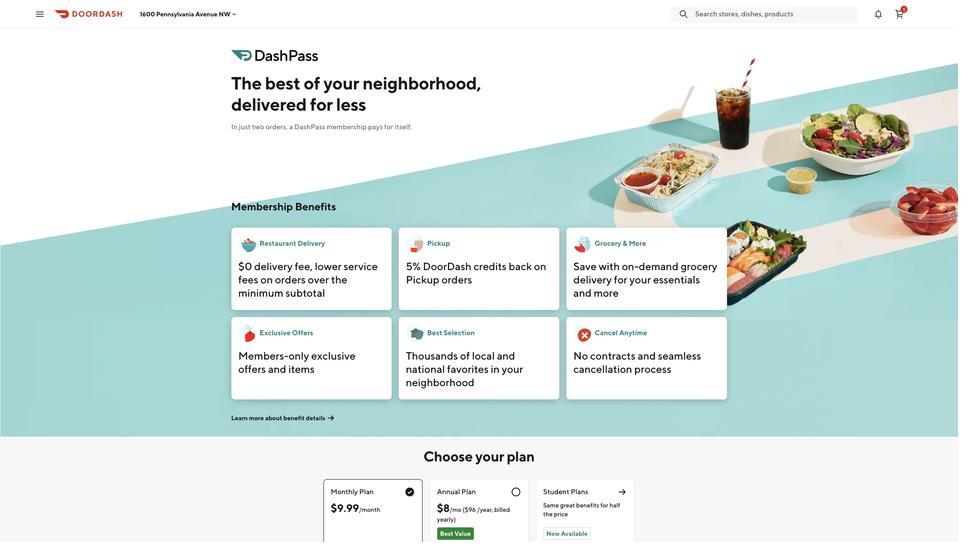 Task type: describe. For each thing, give the bounding box(es) containing it.
billed
[[495, 506, 511, 513]]

items
[[289, 363, 315, 375]]

orders,
[[266, 123, 288, 131]]

exclusive
[[260, 329, 291, 337]]

yearly)
[[437, 516, 456, 523]]

anytime
[[620, 329, 648, 337]]

best selection
[[428, 329, 475, 337]]

monthly
[[331, 488, 358, 496]]

delivery
[[298, 239, 325, 248]]

now available
[[547, 530, 588, 537]]

minimum
[[239, 287, 284, 299]]

in just two orders, a dashpass membership pays for itself.
[[231, 123, 412, 131]]

plans
[[571, 488, 589, 496]]

cancel
[[595, 329, 618, 337]]

plan for $9.99
[[360, 488, 374, 496]]

for inside same great benefits for half the price
[[601, 502, 609, 509]]

/month
[[359, 506, 381, 513]]

best
[[265, 73, 301, 93]]

the best of your neighborhood, delivered for less
[[231, 73, 482, 115]]

same great benefits for half the price
[[544, 502, 621, 518]]

two
[[252, 123, 264, 131]]

of inside thousands of local and national favorites in your neighborhood
[[461, 349, 470, 362]]

on inside 5% doordash credits back on pickup orders
[[535, 260, 547, 272]]

1 vertical spatial more
[[249, 415, 264, 422]]

and inside no contracts and seamless cancellation process
[[638, 349, 656, 362]]

details
[[306, 415, 326, 422]]

credits
[[474, 260, 507, 272]]

notification bell image
[[874, 9, 885, 19]]

same
[[544, 502, 559, 509]]

grocery & more
[[595, 239, 647, 248]]

less
[[336, 94, 367, 115]]

price
[[554, 511, 569, 518]]

best for best value
[[441, 530, 454, 537]]

dashpass
[[295, 123, 325, 131]]

subtotal
[[286, 287, 325, 299]]

the inside $0 delivery fee, lower service fees on orders over the minimum subtotal
[[331, 273, 348, 286]]

restaurant
[[260, 239, 297, 248]]

$8
[[437, 502, 450, 514]]

now
[[547, 530, 560, 537]]

your inside "save with on-demand grocery delivery for your essentials and more"
[[630, 273, 652, 286]]

lower
[[315, 260, 342, 272]]

neighborhood
[[406, 376, 475, 388]]

delivery inside "save with on-demand grocery delivery for your essentials and more"
[[574, 273, 612, 286]]

best for best selection
[[428, 329, 443, 337]]

with
[[599, 260, 620, 272]]

about
[[265, 415, 282, 422]]

in
[[491, 363, 500, 375]]

in
[[231, 123, 238, 131]]

orders inside $0 delivery fee, lower service fees on orders over the minimum subtotal
[[275, 273, 306, 286]]

avenue
[[196, 10, 218, 17]]

cancel anytime
[[595, 329, 648, 337]]

contracts
[[591, 349, 636, 362]]

your inside the best of your neighborhood, delivered for less
[[324, 73, 360, 93]]

no contracts and seamless cancellation process
[[574, 349, 702, 375]]

pennsylvania
[[156, 10, 194, 17]]

your inside thousands of local and national favorites in your neighborhood
[[502, 363, 524, 375]]

members-only exclusive offers and items
[[239, 349, 356, 375]]

benefits
[[295, 200, 336, 213]]

learn more about benefit details
[[231, 415, 326, 422]]

5%
[[406, 260, 421, 272]]

$0 delivery fee, lower service fees on orders over the minimum subtotal
[[239, 260, 378, 299]]

more inside "save with on-demand grocery delivery for your essentials and more"
[[594, 287, 619, 299]]

learn
[[231, 415, 248, 422]]

delivery inside $0 delivery fee, lower service fees on orders over the minimum subtotal
[[254, 260, 293, 272]]

annual plan
[[437, 488, 476, 496]]

offers
[[292, 329, 314, 337]]

for inside "save with on-demand grocery delivery for your essentials and more"
[[614, 273, 628, 286]]

plan
[[507, 448, 535, 465]]

student plans
[[544, 488, 589, 496]]

and inside "save with on-demand grocery delivery for your essentials and more"
[[574, 287, 592, 299]]

open menu image
[[35, 9, 45, 19]]

1
[[904, 6, 906, 12]]

/year,
[[478, 506, 494, 513]]

delivered
[[231, 94, 307, 115]]

on-
[[623, 260, 639, 272]]

pays
[[369, 123, 383, 131]]

nw
[[219, 10, 231, 17]]

of inside the best of your neighborhood, delivered for less
[[304, 73, 320, 93]]

members-
[[239, 349, 289, 362]]

neighborhood,
[[363, 73, 482, 93]]

choose
[[424, 448, 473, 465]]



Task type: vqa. For each thing, say whether or not it's contained in the screenshot.
seamless
yes



Task type: locate. For each thing, give the bounding box(es) containing it.
0 vertical spatial pickup
[[428, 239, 450, 248]]

your left plan
[[476, 448, 505, 465]]

and up in
[[497, 349, 516, 362]]

0 horizontal spatial the
[[331, 273, 348, 286]]

0 vertical spatial on
[[535, 260, 547, 272]]

back
[[509, 260, 532, 272]]

the
[[331, 273, 348, 286], [544, 511, 553, 518]]

1 horizontal spatial more
[[594, 287, 619, 299]]

0 horizontal spatial on
[[261, 273, 273, 286]]

over
[[308, 273, 329, 286]]

on right back
[[535, 260, 547, 272]]

1 vertical spatial of
[[461, 349, 470, 362]]

and down save
[[574, 287, 592, 299]]

/mo ($96 /year, billed yearly)
[[437, 506, 511, 523]]

1 orders from the left
[[275, 273, 306, 286]]

half
[[610, 502, 621, 509]]

favorites
[[447, 363, 489, 375]]

benefit
[[284, 415, 305, 422]]

essentials
[[654, 273, 701, 286]]

best down yearly)
[[441, 530, 454, 537]]

and down members-
[[268, 363, 287, 375]]

choose your plan
[[424, 448, 535, 465]]

exclusive offers
[[260, 329, 314, 337]]

delivery down restaurant
[[254, 260, 293, 272]]

membership benefits
[[231, 200, 336, 213]]

on up the "minimum"
[[261, 273, 273, 286]]

local
[[472, 349, 495, 362]]

5% doordash credits back on pickup orders
[[406, 260, 547, 286]]

annual
[[437, 488, 461, 496]]

and inside members-only exclusive offers and items
[[268, 363, 287, 375]]

of up favorites
[[461, 349, 470, 362]]

for right the pays
[[385, 123, 394, 131]]

more right learn
[[249, 415, 264, 422]]

plan for $8
[[462, 488, 476, 496]]

save with on-demand grocery delivery for your essentials and more
[[574, 260, 718, 299]]

monthly plan
[[331, 488, 374, 496]]

best value
[[441, 530, 471, 537]]

of
[[304, 73, 320, 93], [461, 349, 470, 362]]

service
[[344, 260, 378, 272]]

1 horizontal spatial of
[[461, 349, 470, 362]]

your down on-
[[630, 273, 652, 286]]

the
[[231, 73, 262, 93]]

demand
[[639, 260, 679, 272]]

0 vertical spatial the
[[331, 273, 348, 286]]

benefits
[[577, 502, 600, 509]]

1 horizontal spatial orders
[[442, 273, 473, 286]]

0 horizontal spatial more
[[249, 415, 264, 422]]

$9.99 /month
[[331, 502, 381, 514]]

1 button
[[892, 5, 909, 23]]

2 orders from the left
[[442, 273, 473, 286]]

and inside thousands of local and national favorites in your neighborhood
[[497, 349, 516, 362]]

membership
[[231, 200, 293, 213]]

0 horizontal spatial delivery
[[254, 260, 293, 272]]

1600
[[140, 10, 155, 17]]

selection
[[444, 329, 475, 337]]

the down the same
[[544, 511, 553, 518]]

pickup inside 5% doordash credits back on pickup orders
[[406, 273, 440, 286]]

thousands
[[406, 349, 458, 362]]

/mo
[[450, 506, 462, 513]]

1 horizontal spatial plan
[[462, 488, 476, 496]]

and up process
[[638, 349, 656, 362]]

1600 pennsylvania avenue nw button
[[140, 10, 238, 17]]

restaurant delivery
[[260, 239, 325, 248]]

cancellation
[[574, 363, 633, 375]]

orders down fee,
[[275, 273, 306, 286]]

seamless
[[659, 349, 702, 362]]

0 vertical spatial of
[[304, 73, 320, 93]]

0 vertical spatial more
[[594, 287, 619, 299]]

fees
[[239, 273, 259, 286]]

1 vertical spatial on
[[261, 273, 273, 286]]

your up less
[[324, 73, 360, 93]]

for
[[310, 94, 333, 115], [385, 123, 394, 131], [614, 273, 628, 286], [601, 502, 609, 509]]

for inside the best of your neighborhood, delivered for less
[[310, 94, 333, 115]]

exclusive
[[312, 349, 356, 362]]

best
[[428, 329, 443, 337], [441, 530, 454, 537]]

grocery
[[681, 260, 718, 272]]

on inside $0 delivery fee, lower service fees on orders over the minimum subtotal
[[261, 273, 273, 286]]

membership
[[327, 123, 367, 131]]

($96
[[463, 506, 476, 513]]

just
[[239, 123, 251, 131]]

orders inside 5% doordash credits back on pickup orders
[[442, 273, 473, 286]]

save
[[574, 260, 597, 272]]

1 horizontal spatial the
[[544, 511, 553, 518]]

doordash
[[423, 260, 472, 272]]

grocery
[[595, 239, 622, 248]]

&
[[623, 239, 628, 248]]

for left half
[[601, 502, 609, 509]]

1 plan from the left
[[360, 488, 374, 496]]

fee,
[[295, 260, 313, 272]]

pickup down 5%
[[406, 273, 440, 286]]

0 vertical spatial best
[[428, 329, 443, 337]]

national
[[406, 363, 445, 375]]

process
[[635, 363, 672, 375]]

the inside same great benefits for half the price
[[544, 511, 553, 518]]

0 items, open order cart image
[[895, 9, 906, 19]]

2 plan from the left
[[462, 488, 476, 496]]

pickup up doordash
[[428, 239, 450, 248]]

0 horizontal spatial orders
[[275, 273, 306, 286]]

the down lower
[[331, 273, 348, 286]]

$0
[[239, 260, 252, 272]]

great
[[561, 502, 576, 509]]

1 horizontal spatial on
[[535, 260, 547, 272]]

offers
[[239, 363, 266, 375]]

1 horizontal spatial delivery
[[574, 273, 612, 286]]

delivery down save
[[574, 273, 612, 286]]

orders down doordash
[[442, 273, 473, 286]]

for down on-
[[614, 273, 628, 286]]

your right in
[[502, 363, 524, 375]]

thousands of local and national favorites in your neighborhood
[[406, 349, 524, 388]]

more down the with
[[594, 287, 619, 299]]

best up thousands
[[428, 329, 443, 337]]

1 vertical spatial pickup
[[406, 273, 440, 286]]

and
[[574, 287, 592, 299], [497, 349, 516, 362], [638, 349, 656, 362], [268, 363, 287, 375]]

0 horizontal spatial plan
[[360, 488, 374, 496]]

plan up ($96
[[462, 488, 476, 496]]

Store search: begin typing to search for stores available on DoorDash text field
[[696, 9, 854, 19]]

for up in just two orders, a dashpass membership pays for itself.
[[310, 94, 333, 115]]

a
[[289, 123, 293, 131]]

1 vertical spatial the
[[544, 511, 553, 518]]

more
[[594, 287, 619, 299], [249, 415, 264, 422]]

student
[[544, 488, 570, 496]]

$9.99
[[331, 502, 359, 514]]

more
[[629, 239, 647, 248]]

0 vertical spatial delivery
[[254, 260, 293, 272]]

value
[[455, 530, 471, 537]]

plan up /month
[[360, 488, 374, 496]]

1600 pennsylvania avenue nw
[[140, 10, 231, 17]]

itself.
[[395, 123, 412, 131]]

of right 'best'
[[304, 73, 320, 93]]

0 horizontal spatial of
[[304, 73, 320, 93]]

1 vertical spatial delivery
[[574, 273, 612, 286]]

1 vertical spatial best
[[441, 530, 454, 537]]

no
[[574, 349, 589, 362]]



